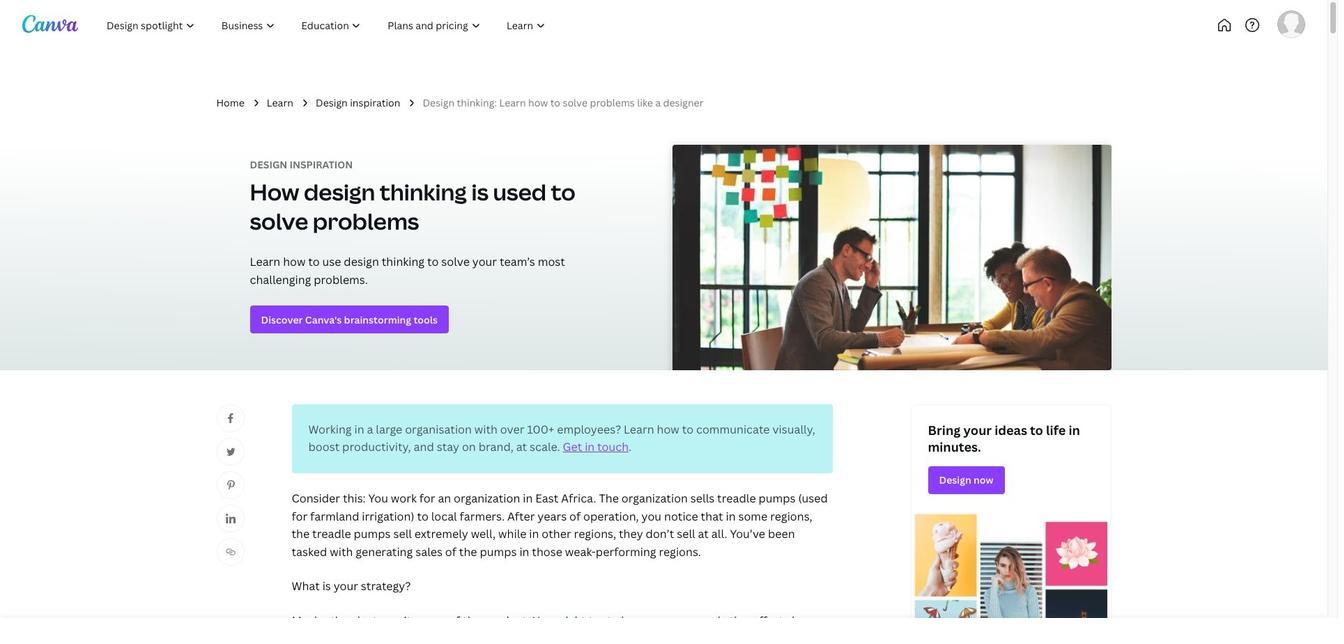 Task type: vqa. For each thing, say whether or not it's contained in the screenshot.
displayed
no



Task type: locate. For each thing, give the bounding box(es) containing it.
top level navigation element
[[95, 11, 605, 39]]

design thinking image
[[672, 145, 1111, 392]]



